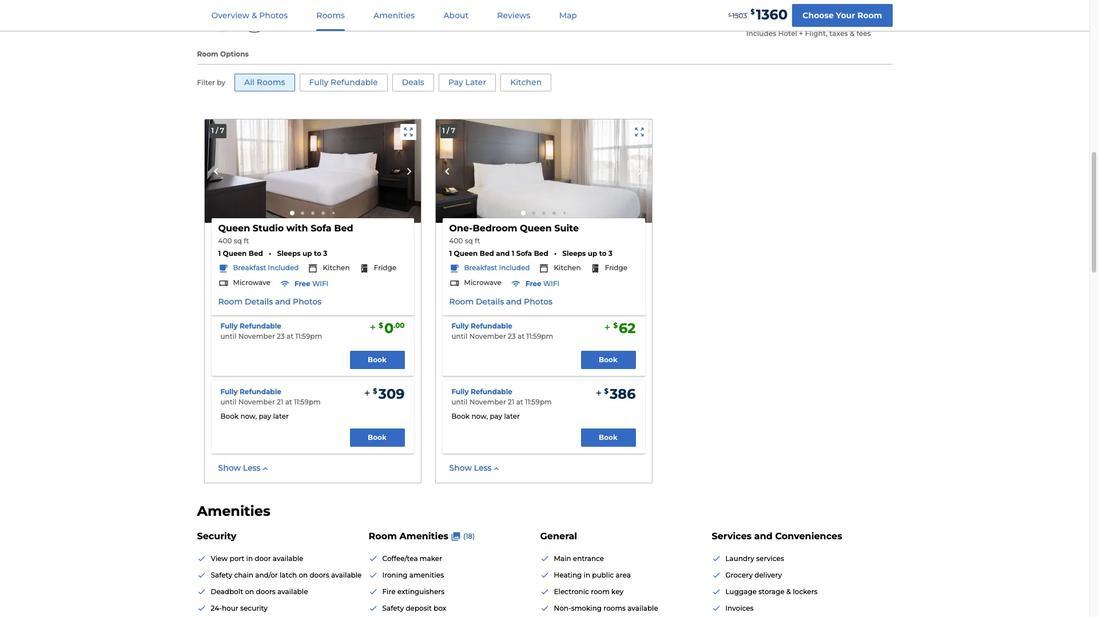 Task type: describe. For each thing, give the bounding box(es) containing it.
$ for 0
[[379, 322, 383, 330]]

chain
[[234, 571, 253, 580]]

lockers
[[793, 588, 818, 596]]

309
[[378, 386, 405, 402]]

person
[[860, 16, 892, 26]]

fees
[[857, 29, 871, 38]]

room details and photos button for 62
[[449, 297, 553, 308]]

$ 1503 $ 1360
[[728, 6, 788, 23]]

free for 0
[[294, 280, 310, 288]]

choose
[[802, 10, 834, 20]]

security
[[240, 604, 268, 613]]

heating in public area
[[554, 571, 631, 580]]

$ right 1503
[[751, 7, 755, 16]]

book button for 309
[[350, 429, 405, 447]]

book button for 0
[[350, 351, 405, 369]]

overview & photos button
[[198, 1, 302, 31]]

pay later button
[[439, 74, 496, 91]]

available left ironing
[[331, 571, 362, 580]]

photos for 0
[[293, 297, 321, 307]]

breakfast included for 62
[[464, 264, 530, 272]]

one-bedroom queen suite 400 sq ft 1 queen bed and 1 sofa bed   •   sleeps up to 3
[[449, 223, 613, 258]]

ironing amenities
[[382, 571, 444, 580]]

filter
[[197, 78, 215, 87]]

show less for 309
[[218, 463, 261, 473]]

at for 309
[[285, 398, 292, 407]]

one-
[[449, 223, 473, 234]]

1 vertical spatial amenities
[[197, 503, 270, 520]]

11:59pm for 62
[[526, 332, 553, 341]]

photos inside button
[[259, 10, 288, 21]]

price:
[[783, 16, 810, 26]]

fully for 309
[[220, 388, 238, 396]]

invoices
[[725, 604, 754, 613]]

room inside button
[[857, 10, 882, 20]]

21 for 386
[[508, 398, 514, 407]]

fully refundable until november 21 at 11:59pm book now, pay later for 309
[[220, 388, 321, 421]]

sq inside one-bedroom queen suite 400 sq ft 1 queen bed and 1 sofa bed   •   sleeps up to 3
[[465, 237, 473, 246]]

taxes
[[829, 29, 848, 38]]

0 vertical spatial doors
[[310, 571, 329, 580]]

overview & photos
[[211, 10, 288, 21]]

all rooms button
[[234, 74, 295, 91]]

book button for 62
[[581, 351, 636, 369]]

details for 62
[[476, 297, 504, 307]]

deadbolt on doors available
[[211, 588, 308, 596]]

show for 309
[[218, 463, 241, 473]]

filter by
[[197, 78, 225, 87]]

.
[[394, 322, 395, 330]]

up inside one-bedroom queen suite 400 sq ft 1 queen bed and 1 sofa bed   •   sleeps up to 3
[[588, 249, 597, 258]]

view
[[211, 555, 228, 564]]

grocery delivery
[[725, 571, 782, 580]]

overview
[[211, 10, 249, 21]]

fire
[[382, 588, 396, 596]]

go to image #1 image for 0
[[290, 211, 294, 216]]

main
[[554, 555, 571, 564]]

refundable for 309
[[240, 388, 281, 396]]

options
[[220, 50, 249, 58]]

room options
[[197, 50, 249, 58]]

wifi for 0
[[312, 280, 328, 288]]

kitchen for 0
[[323, 264, 350, 272]]

0 horizontal spatial on
[[245, 588, 254, 596]]

coffee/tea maker
[[382, 555, 442, 564]]

kitchen inside button
[[510, 77, 542, 87]]

now, for 386
[[472, 412, 488, 421]]

$ for 62
[[613, 322, 618, 330]]

breakfast for 0
[[233, 264, 266, 272]]

reviews
[[497, 10, 531, 21]]

& inside button
[[252, 10, 257, 21]]

rooms
[[604, 604, 626, 613]]

refundable for 62
[[471, 322, 512, 330]]

1 / 7 for 62
[[442, 126, 455, 135]]

& inside bundle price: $1360 per person includes hotel + flight, taxes & fees
[[850, 29, 855, 38]]

until for 386
[[452, 398, 468, 407]]

all
[[244, 77, 254, 87]]

photo carousel region for 0
[[204, 119, 421, 223]]

$ for 309
[[373, 387, 377, 396]]

storage
[[758, 588, 785, 596]]

services and conveniences
[[712, 531, 842, 542]]

box
[[434, 604, 446, 613]]

1 inside 'queen studio with sofa bed 400 sq ft 1 queen bed   •   sleeps up to 3'
[[218, 249, 221, 258]]

rooms button
[[303, 1, 359, 31]]

until for 62
[[452, 332, 468, 341]]

deposit
[[406, 604, 432, 613]]

0 vertical spatial on
[[299, 571, 308, 580]]

map
[[559, 10, 577, 21]]

book for 62
[[599, 356, 618, 364]]

to inside 'queen studio with sofa bed 400 sq ft 1 queen bed   •   sleeps up to 3'
[[314, 249, 321, 258]]

select
[[284, 17, 314, 28]]

(18) button
[[448, 532, 475, 542]]

bundle & save select your hotel
[[284, 4, 365, 28]]

grocery
[[725, 571, 753, 580]]

electronic
[[554, 588, 589, 596]]

& left the lockers
[[786, 588, 791, 596]]

386
[[610, 386, 636, 402]]

2 vertical spatial amenities
[[399, 531, 448, 542]]

services
[[712, 531, 752, 542]]

luggage storage & lockers
[[725, 588, 818, 596]]

24-hour security
[[211, 604, 268, 613]]

hotel
[[340, 17, 365, 28]]

/ for 0
[[216, 126, 218, 135]]

and inside one-bedroom queen suite 400 sq ft 1 queen bed and 1 sofa bed   •   sleeps up to 3
[[496, 249, 510, 258]]

microwave for 62
[[464, 279, 502, 287]]

available right rooms
[[628, 604, 658, 613]]

7 for 0
[[220, 126, 224, 135]]

sofa inside 'queen studio with sofa bed 400 sq ft 1 queen bed   •   sleeps up to 3'
[[311, 223, 332, 234]]

choose your room
[[802, 10, 882, 20]]

1 vertical spatial doors
[[256, 588, 276, 596]]

7 for 62
[[451, 126, 455, 135]]

details for 0
[[245, 297, 273, 307]]

map button
[[545, 1, 591, 31]]

november for 62
[[469, 332, 506, 341]]

safety for safety deposit box
[[382, 604, 404, 613]]

go to image #5 image for 0
[[332, 212, 334, 215]]

refundable inside filter by amenity region
[[331, 77, 378, 87]]

per
[[842, 16, 858, 26]]

with
[[286, 223, 308, 234]]

kitchen button
[[500, 74, 551, 91]]

port
[[230, 555, 244, 564]]

later for 386
[[504, 412, 520, 421]]

pay later
[[448, 77, 486, 87]]

at for 386
[[516, 398, 523, 407]]

main entrance
[[554, 555, 604, 564]]

23 for 62
[[508, 332, 516, 341]]

your
[[836, 10, 855, 20]]

amenities
[[409, 571, 444, 580]]

extinguishers
[[397, 588, 445, 596]]

400 inside 'queen studio with sofa bed 400 sq ft 1 queen bed   •   sleeps up to 3'
[[218, 237, 232, 246]]

deals
[[402, 77, 424, 87]]

laundry services
[[725, 555, 784, 564]]

& inside bundle & save select your hotel
[[317, 4, 321, 11]]

studio
[[253, 223, 284, 234]]

services
[[756, 555, 784, 564]]

safety chain and/or latch on doors available
[[211, 571, 362, 580]]

62
[[619, 320, 636, 337]]

later
[[465, 77, 486, 87]]

book for 309
[[368, 433, 387, 442]]

includes
[[746, 29, 776, 38]]

entrance
[[573, 555, 604, 564]]

fridge for 0
[[374, 264, 396, 272]]

$1360
[[813, 16, 840, 26]]

luggage
[[725, 588, 757, 596]]

book for 0
[[368, 356, 387, 364]]

go to image #4 image for 62
[[552, 212, 556, 215]]

by
[[217, 78, 225, 87]]

rooms inside button
[[257, 77, 285, 87]]

free wifi for 62
[[526, 280, 559, 288]]

fully inside filter by amenity region
[[309, 77, 328, 87]]

november for 386
[[469, 398, 506, 407]]

show less button for 309
[[218, 463, 270, 474]]

go to image #2 image for 0
[[301, 212, 304, 215]]

pay for 386
[[490, 412, 502, 421]]

your
[[316, 17, 338, 28]]

smoking
[[571, 604, 602, 613]]

at for 0
[[287, 332, 294, 341]]

00
[[395, 322, 405, 330]]

3 inside one-bedroom queen suite 400 sq ft 1 queen bed and 1 sofa bed   •   sleeps up to 3
[[609, 249, 613, 258]]

amenities inside button
[[373, 10, 415, 21]]

fully refundable until november 23 at 11:59pm for 0
[[220, 322, 322, 341]]



Task type: vqa. For each thing, say whether or not it's contained in the screenshot.
62's "until"
yes



Task type: locate. For each thing, give the bounding box(es) containing it.
/ down pay
[[447, 126, 449, 135]]

amenities right hotel
[[373, 10, 415, 21]]

0 horizontal spatial wifi
[[312, 280, 328, 288]]

2 7 from the left
[[451, 126, 455, 135]]

go to image #1 image
[[290, 211, 294, 216], [521, 211, 525, 216]]

go to image #3 image for 0
[[311, 212, 314, 215]]

0 horizontal spatial breakfast
[[233, 264, 266, 272]]

1 go to image #5 image from the left
[[332, 212, 334, 215]]

1 vertical spatial +
[[799, 29, 803, 38]]

photo carousel region for 62
[[436, 119, 652, 223]]

2 go to image #5 image from the left
[[563, 212, 565, 215]]

show for 386
[[449, 463, 472, 473]]

1 horizontal spatial bundle
[[746, 16, 781, 26]]

1 ft from the left
[[244, 237, 249, 246]]

go to image #3 image up one-bedroom queen suite 400 sq ft 1 queen bed and 1 sofa bed   •   sleeps up to 3 on the top
[[542, 212, 545, 215]]

room details and photos button for 0
[[218, 297, 321, 308]]

0 horizontal spatial bed
[[334, 223, 353, 234]]

1 fully refundable until november 21 at 11:59pm book now, pay later from the left
[[220, 388, 321, 421]]

deadbolt
[[211, 588, 243, 596]]

1 photo carousel region from the left
[[204, 119, 421, 223]]

2 go to image #3 image from the left
[[542, 212, 545, 215]]

included
[[268, 264, 299, 272], [499, 264, 530, 272]]

0 horizontal spatial free
[[294, 280, 310, 288]]

bed inside 'queen studio with sofa bed 400 sq ft 1 queen bed   •   sleeps up to 3'
[[334, 223, 353, 234]]

room details and photos for 0
[[218, 297, 321, 307]]

2 3 from the left
[[609, 249, 613, 258]]

1 microwave from the left
[[233, 279, 270, 287]]

1 image #1 image from the left
[[204, 119, 421, 223]]

filter by amenity region
[[197, 74, 556, 101]]

1 horizontal spatial in
[[584, 571, 590, 580]]

2 sq from the left
[[465, 237, 473, 246]]

reviews button
[[483, 1, 544, 31]]

1 horizontal spatial safety
[[382, 604, 404, 613]]

21 for 309
[[277, 398, 283, 407]]

non-smoking rooms available
[[554, 604, 658, 613]]

+
[[236, 11, 241, 22], [799, 29, 803, 38]]

2 fridge from the left
[[605, 264, 627, 272]]

1 horizontal spatial +
[[799, 29, 803, 38]]

later for 309
[[273, 412, 289, 421]]

breakfast
[[233, 264, 266, 272], [464, 264, 497, 272]]

included for 0
[[268, 264, 299, 272]]

1 horizontal spatial free wifi
[[526, 280, 559, 288]]

1 horizontal spatial rooms
[[316, 10, 345, 21]]

until for 0
[[220, 332, 236, 341]]

0 horizontal spatial now,
[[240, 412, 257, 421]]

2 up from the left
[[588, 249, 597, 258]]

0 horizontal spatial go to image #1 image
[[290, 211, 294, 216]]

0 vertical spatial +
[[236, 11, 241, 22]]

free wifi down 'queen studio with sofa bed 400 sq ft 1 queen bed   •   sleeps up to 3'
[[294, 280, 328, 288]]

0 horizontal spatial pay
[[259, 412, 271, 421]]

1 sq from the left
[[234, 237, 242, 246]]

1 horizontal spatial less
[[474, 463, 492, 473]]

to inside one-bedroom queen suite 400 sq ft 1 queen bed and 1 sofa bed   •   sleeps up to 3
[[599, 249, 607, 258]]

0 vertical spatial bed
[[334, 223, 353, 234]]

2 free from the left
[[526, 280, 541, 288]]

1 go to image #1 image from the left
[[290, 211, 294, 216]]

1 horizontal spatial free
[[526, 280, 541, 288]]

$ left 386
[[604, 387, 609, 396]]

0 horizontal spatial bundle
[[289, 4, 315, 11]]

1 vertical spatial in
[[584, 571, 590, 580]]

(18)
[[463, 532, 475, 541]]

bed
[[334, 223, 353, 234], [480, 249, 494, 258]]

2 pay from the left
[[490, 412, 502, 421]]

on up security
[[245, 588, 254, 596]]

0 horizontal spatial less
[[243, 463, 261, 473]]

1 to from the left
[[314, 249, 321, 258]]

show less for 386
[[449, 463, 492, 473]]

bundle for &
[[289, 4, 315, 11]]

microwave for 0
[[233, 279, 270, 287]]

bundle inside bundle price: $1360 per person includes hotel + flight, taxes & fees
[[746, 16, 781, 26]]

details
[[245, 297, 273, 307], [476, 297, 504, 307]]

go to image #1 image for 62
[[521, 211, 525, 216]]

1 go to image #2 image from the left
[[301, 212, 304, 215]]

about
[[443, 10, 469, 21]]

1 show less button from the left
[[218, 463, 270, 474]]

at for 62
[[518, 332, 525, 341]]

0 horizontal spatial show less button
[[218, 463, 270, 474]]

book button
[[350, 351, 405, 369], [581, 351, 636, 369], [350, 429, 405, 447], [581, 429, 636, 447]]

1360
[[756, 6, 788, 23]]

2 included from the left
[[499, 264, 530, 272]]

free wifi for 0
[[294, 280, 328, 288]]

$ inside $ 309
[[373, 387, 377, 396]]

free wifi
[[294, 280, 328, 288], [526, 280, 559, 288]]

1 horizontal spatial go to image #5 image
[[563, 212, 565, 215]]

$ inside $ 0 . 00
[[379, 322, 383, 330]]

1 included from the left
[[268, 264, 299, 272]]

1 horizontal spatial 7
[[451, 126, 455, 135]]

about button
[[430, 1, 482, 31]]

$ left the 0
[[379, 322, 383, 330]]

1 up from the left
[[303, 249, 312, 258]]

0 horizontal spatial go to image #3 image
[[311, 212, 314, 215]]

maker
[[420, 555, 442, 564]]

view port in door available
[[211, 555, 303, 564]]

fully refundable button
[[299, 74, 388, 91], [220, 322, 281, 331], [452, 322, 512, 331], [220, 388, 281, 397], [452, 388, 512, 397]]

0 horizontal spatial 23
[[277, 332, 285, 341]]

key
[[611, 588, 623, 596]]

book button down the 0
[[350, 351, 405, 369]]

safety down view
[[211, 571, 232, 580]]

& right the overview
[[252, 10, 257, 21]]

2 horizontal spatial kitchen
[[554, 264, 581, 272]]

3 inside 'queen studio with sofa bed 400 sq ft 1 queen bed   •   sleeps up to 3'
[[323, 249, 327, 258]]

now, for 309
[[240, 412, 257, 421]]

safety
[[211, 571, 232, 580], [382, 604, 404, 613]]

up inside 'queen studio with sofa bed 400 sq ft 1 queen bed   •   sleeps up to 3'
[[303, 249, 312, 258]]

breakfast included down bedroom
[[464, 264, 530, 272]]

2 free wifi from the left
[[526, 280, 559, 288]]

book
[[368, 356, 387, 364], [599, 356, 618, 364], [220, 412, 239, 421], [452, 412, 470, 421], [368, 433, 387, 442], [599, 433, 618, 442]]

& left fees
[[850, 29, 855, 38]]

1 horizontal spatial sofa
[[516, 249, 532, 258]]

book button down $ 309
[[350, 429, 405, 447]]

go to image #4 image for 0
[[321, 212, 325, 215]]

image #1 image for 62
[[436, 119, 652, 223]]

1 horizontal spatial sq
[[465, 237, 473, 246]]

2 to from the left
[[599, 249, 607, 258]]

breakfast for 62
[[464, 264, 497, 272]]

now,
[[240, 412, 257, 421], [472, 412, 488, 421]]

room
[[591, 588, 610, 596]]

electronic room key
[[554, 588, 623, 596]]

$ for 1503
[[728, 12, 731, 18]]

0 vertical spatial bundle
[[289, 4, 315, 11]]

/ down by
[[216, 126, 218, 135]]

conveniences
[[775, 531, 842, 542]]

bundle for price:
[[746, 16, 781, 26]]

go to image #3 image
[[311, 212, 314, 215], [542, 212, 545, 215]]

1 / 7 down by
[[211, 126, 224, 135]]

queen studio with sofa bed 400 sq ft 1 queen bed   •   sleeps up to 3
[[218, 223, 353, 258]]

until for 309
[[220, 398, 236, 407]]

$ for 386
[[604, 387, 609, 396]]

included down one-bedroom queen suite 400 sq ft 1 queen bed and 1 sofa bed   •   sleeps up to 3 on the top
[[499, 264, 530, 272]]

go to image #3 image up 'queen studio with sofa bed 400 sq ft 1 queen bed   •   sleeps up to 3'
[[311, 212, 314, 215]]

2 400 from the left
[[449, 237, 463, 246]]

refundable for 386
[[471, 388, 512, 396]]

show less button for 386
[[449, 463, 501, 474]]

0 vertical spatial amenities
[[373, 10, 415, 21]]

2 fully refundable until november 23 at 11:59pm from the left
[[452, 322, 553, 341]]

laundry
[[725, 555, 754, 564]]

$ 0 . 00
[[379, 320, 405, 337]]

0 vertical spatial rooms
[[316, 10, 345, 21]]

free down one-bedroom queen suite 400 sq ft 1 queen bed and 1 sofa bed   •   sleeps up to 3 on the top
[[526, 280, 541, 288]]

room amenities
[[369, 531, 448, 542]]

free for 62
[[526, 280, 541, 288]]

0 horizontal spatial room details and photos
[[218, 297, 321, 307]]

and
[[496, 249, 510, 258], [275, 297, 291, 307], [506, 297, 522, 307], [754, 531, 773, 542]]

bundle inside bundle & save select your hotel
[[289, 4, 315, 11]]

23 for 0
[[277, 332, 285, 341]]

all rooms
[[244, 77, 285, 87]]

1 horizontal spatial up
[[588, 249, 597, 258]]

$ 386
[[604, 386, 636, 402]]

1 horizontal spatial photo carousel region
[[436, 119, 652, 223]]

in
[[246, 555, 253, 564], [584, 571, 590, 580]]

latch
[[280, 571, 297, 580]]

tab list containing overview & photos
[[197, 0, 591, 31]]

save
[[323, 4, 340, 11]]

1 horizontal spatial go to image #1 image
[[521, 211, 525, 216]]

0 horizontal spatial show
[[218, 463, 241, 473]]

1 horizontal spatial /
[[447, 126, 449, 135]]

go to image #4 image up 'queen studio with sofa bed 400 sq ft 1 queen bed   •   sleeps up to 3'
[[321, 212, 325, 215]]

2 later from the left
[[504, 412, 520, 421]]

1 horizontal spatial go to image #4 image
[[552, 212, 556, 215]]

1 400 from the left
[[218, 237, 232, 246]]

0 horizontal spatial microwave
[[233, 279, 270, 287]]

wifi down one-bedroom queen suite 400 sq ft 1 queen bed and 1 sofa bed   •   sleeps up to 3 on the top
[[543, 280, 559, 288]]

2 go to image #1 image from the left
[[521, 211, 525, 216]]

november for 309
[[238, 398, 275, 407]]

2 21 from the left
[[508, 398, 514, 407]]

go to image #3 image for 62
[[542, 212, 545, 215]]

tab list
[[197, 0, 591, 31]]

2 breakfast from the left
[[464, 264, 497, 272]]

queen
[[218, 223, 250, 234], [520, 223, 552, 234], [223, 249, 247, 258], [454, 249, 478, 258]]

non-
[[554, 604, 571, 613]]

included down 'queen studio with sofa bed 400 sq ft 1 queen bed   •   sleeps up to 3'
[[268, 264, 299, 272]]

to
[[314, 249, 321, 258], [599, 249, 607, 258]]

free wifi down one-bedroom queen suite 400 sq ft 1 queen bed and 1 sofa bed   •   sleeps up to 3 on the top
[[526, 280, 559, 288]]

rooms inside button
[[316, 10, 345, 21]]

and/or
[[255, 571, 278, 580]]

2 go to image #2 image from the left
[[532, 212, 535, 215]]

0 horizontal spatial 400
[[218, 237, 232, 246]]

+ down price:
[[799, 29, 803, 38]]

1 horizontal spatial details
[[476, 297, 504, 307]]

1 breakfast included from the left
[[233, 264, 299, 272]]

go to image #5 image up suite
[[563, 212, 565, 215]]

1 / from the left
[[216, 126, 218, 135]]

safety down "fire"
[[382, 604, 404, 613]]

$ left 62
[[613, 322, 618, 330]]

included for 62
[[499, 264, 530, 272]]

bundle up includes
[[746, 16, 781, 26]]

1 vertical spatial safety
[[382, 604, 404, 613]]

1 vertical spatial on
[[245, 588, 254, 596]]

0 horizontal spatial 21
[[277, 398, 283, 407]]

$ inside $ 62
[[613, 322, 618, 330]]

0 horizontal spatial fully refundable until november 21 at 11:59pm book now, pay later
[[220, 388, 321, 421]]

11:59pm for 309
[[294, 398, 321, 407]]

+ up options
[[236, 11, 241, 22]]

1 wifi from the left
[[312, 280, 328, 288]]

/ for 62
[[447, 126, 449, 135]]

go to image #2 image for 62
[[532, 212, 535, 215]]

go to image #2 image up one-bedroom queen suite 400 sq ft 1 queen bed and 1 sofa bed   •   sleeps up to 3 on the top
[[532, 212, 535, 215]]

0 horizontal spatial to
[[314, 249, 321, 258]]

refundable
[[331, 77, 378, 87], [240, 322, 281, 330], [471, 322, 512, 330], [240, 388, 281, 396], [471, 388, 512, 396]]

book button down $ 62 on the bottom of the page
[[581, 351, 636, 369]]

ft inside one-bedroom queen suite 400 sq ft 1 queen bed and 1 sofa bed   •   sleeps up to 3
[[475, 237, 480, 246]]

less for 309
[[243, 463, 261, 473]]

1 room details and photos from the left
[[218, 297, 321, 307]]

1 details from the left
[[245, 297, 273, 307]]

1 horizontal spatial now,
[[472, 412, 488, 421]]

$ 309
[[373, 386, 405, 402]]

sofa right the with
[[311, 223, 332, 234]]

1 horizontal spatial photos
[[293, 297, 321, 307]]

amenities up maker
[[399, 531, 448, 542]]

0 horizontal spatial photo carousel region
[[204, 119, 421, 223]]

1 horizontal spatial fully refundable until november 21 at 11:59pm book now, pay later
[[452, 388, 552, 421]]

0 horizontal spatial fully refundable until november 23 at 11:59pm
[[220, 322, 322, 341]]

microwave down 'queen studio with sofa bed 400 sq ft 1 queen bed   •   sleeps up to 3'
[[233, 279, 270, 287]]

amenities up security
[[197, 503, 270, 520]]

available
[[273, 555, 303, 564], [331, 571, 362, 580], [277, 588, 308, 596], [628, 604, 658, 613]]

0 horizontal spatial included
[[268, 264, 299, 272]]

400
[[218, 237, 232, 246], [449, 237, 463, 246]]

safety for safety chain and/or latch on doors available
[[211, 571, 232, 580]]

go to image #4 image
[[321, 212, 325, 215], [552, 212, 556, 215]]

3
[[323, 249, 327, 258], [609, 249, 613, 258]]

wifi for 62
[[543, 280, 559, 288]]

ft inside 'queen studio with sofa bed 400 sq ft 1 queen bed   •   sleeps up to 3'
[[244, 237, 249, 246]]

0 horizontal spatial go to image #4 image
[[321, 212, 325, 215]]

1 horizontal spatial go to image #2 image
[[532, 212, 535, 215]]

image #1 image for 0
[[204, 119, 421, 223]]

1 vertical spatial sofa
[[516, 249, 532, 258]]

2 details from the left
[[476, 297, 504, 307]]

1 horizontal spatial pay
[[490, 412, 502, 421]]

kitchen for 62
[[554, 264, 581, 272]]

2 photo carousel region from the left
[[436, 119, 652, 223]]

1 horizontal spatial 21
[[508, 398, 514, 407]]

1 vertical spatial bundle
[[746, 16, 781, 26]]

pay for 309
[[259, 412, 271, 421]]

1 free wifi from the left
[[294, 280, 328, 288]]

0 vertical spatial in
[[246, 555, 253, 564]]

bed right the with
[[334, 223, 353, 234]]

in left "public" at right bottom
[[584, 571, 590, 580]]

1 free from the left
[[294, 280, 310, 288]]

1 show less from the left
[[218, 463, 261, 473]]

public
[[592, 571, 614, 580]]

sofa down bedroom
[[516, 249, 532, 258]]

on right latch
[[299, 571, 308, 580]]

1 horizontal spatial breakfast
[[464, 264, 497, 272]]

2 show less from the left
[[449, 463, 492, 473]]

400 inside one-bedroom queen suite 400 sq ft 1 queen bed and 1 sofa bed   •   sleeps up to 3
[[449, 237, 463, 246]]

0 horizontal spatial ft
[[244, 237, 249, 246]]

bundle price: $1360 per person includes hotel + flight, taxes & fees
[[746, 16, 892, 38]]

in right port
[[246, 555, 253, 564]]

1 go to image #3 image from the left
[[311, 212, 314, 215]]

image #1 image
[[204, 119, 421, 223], [436, 119, 652, 223]]

2 breakfast included from the left
[[464, 264, 530, 272]]

0 horizontal spatial kitchen
[[323, 264, 350, 272]]

doors
[[310, 571, 329, 580], [256, 588, 276, 596]]

1 horizontal spatial fridge
[[605, 264, 627, 272]]

2 show less button from the left
[[449, 463, 501, 474]]

choose your room button
[[792, 4, 892, 27]]

pay
[[448, 77, 463, 87]]

0 vertical spatial sofa
[[311, 223, 332, 234]]

wifi down 'queen studio with sofa bed 400 sq ft 1 queen bed   •   sleeps up to 3'
[[312, 280, 328, 288]]

book button for 386
[[581, 429, 636, 447]]

1 go to image #4 image from the left
[[321, 212, 325, 215]]

show less button
[[218, 463, 270, 474], [449, 463, 501, 474]]

$ left 309
[[373, 387, 377, 396]]

2 go to image #4 image from the left
[[552, 212, 556, 215]]

hotel
[[778, 29, 797, 38]]

1 show from the left
[[218, 463, 241, 473]]

1 horizontal spatial microwave
[[464, 279, 502, 287]]

1 horizontal spatial doors
[[310, 571, 329, 580]]

0 horizontal spatial 3
[[323, 249, 327, 258]]

security
[[197, 531, 236, 542]]

doors right latch
[[310, 571, 329, 580]]

1 horizontal spatial image #1 image
[[436, 119, 652, 223]]

21
[[277, 398, 283, 407], [508, 398, 514, 407]]

2 room details and photos button from the left
[[449, 297, 553, 308]]

1 horizontal spatial kitchen
[[510, 77, 542, 87]]

go to image #1 image up the with
[[290, 211, 294, 216]]

november for 0
[[238, 332, 275, 341]]

sq inside 'queen studio with sofa bed 400 sq ft 1 queen bed   •   sleeps up to 3'
[[234, 237, 242, 246]]

breakfast included for 0
[[233, 264, 299, 272]]

hour
[[222, 604, 238, 613]]

available up latch
[[273, 555, 303, 564]]

2 less from the left
[[474, 463, 492, 473]]

book button down $ 386
[[581, 429, 636, 447]]

0 horizontal spatial free wifi
[[294, 280, 328, 288]]

1 23 from the left
[[277, 332, 285, 341]]

microwave
[[233, 279, 270, 287], [464, 279, 502, 287]]

1 fridge from the left
[[374, 264, 396, 272]]

7 down by
[[220, 126, 224, 135]]

bed down bedroom
[[480, 249, 494, 258]]

1 3 from the left
[[323, 249, 327, 258]]

1 horizontal spatial show less
[[449, 463, 492, 473]]

1503
[[732, 11, 747, 20]]

11:59pm for 0
[[295, 332, 322, 341]]

go to image #2 image up the with
[[301, 212, 304, 215]]

free down 'queen studio with sofa bed 400 sq ft 1 queen bed   •   sleeps up to 3'
[[294, 280, 310, 288]]

2 now, from the left
[[472, 412, 488, 421]]

0 horizontal spatial details
[[245, 297, 273, 307]]

2 23 from the left
[[508, 332, 516, 341]]

2 1 / 7 from the left
[[442, 126, 455, 135]]

fridge
[[374, 264, 396, 272], [605, 264, 627, 272]]

1 now, from the left
[[240, 412, 257, 421]]

1 room details and photos button from the left
[[218, 297, 321, 308]]

2 ft from the left
[[475, 237, 480, 246]]

& left save
[[317, 4, 321, 11]]

fully refundable until november 23 at 11:59pm for 62
[[452, 322, 553, 341]]

bed inside one-bedroom queen suite 400 sq ft 1 queen bed and 1 sofa bed   •   sleeps up to 3
[[480, 249, 494, 258]]

0 horizontal spatial sofa
[[311, 223, 332, 234]]

1 1 / 7 from the left
[[211, 126, 224, 135]]

1 / 7 for 0
[[211, 126, 224, 135]]

microwave down bedroom
[[464, 279, 502, 287]]

deals button
[[392, 74, 434, 91]]

0 horizontal spatial photos
[[259, 10, 288, 21]]

go to image #1 image up one-bedroom queen suite 400 sq ft 1 queen bed and 1 sofa bed   •   sleeps up to 3 on the top
[[521, 211, 525, 216]]

available down latch
[[277, 588, 308, 596]]

0 horizontal spatial image #1 image
[[204, 119, 421, 223]]

1 pay from the left
[[259, 412, 271, 421]]

go to image #5 image
[[332, 212, 334, 215], [563, 212, 565, 215]]

1 later from the left
[[273, 412, 289, 421]]

sofa inside one-bedroom queen suite 400 sq ft 1 queen bed and 1 sofa bed   •   sleeps up to 3
[[516, 249, 532, 258]]

1 horizontal spatial ft
[[475, 237, 480, 246]]

2 image #1 image from the left
[[436, 119, 652, 223]]

2 fully refundable until november 21 at 11:59pm book now, pay later from the left
[[452, 388, 552, 421]]

0 horizontal spatial sq
[[234, 237, 242, 246]]

1 horizontal spatial 23
[[508, 332, 516, 341]]

24-
[[211, 604, 222, 613]]

2 microwave from the left
[[464, 279, 502, 287]]

1 horizontal spatial breakfast included
[[464, 264, 530, 272]]

2 / from the left
[[447, 126, 449, 135]]

0 horizontal spatial in
[[246, 555, 253, 564]]

go to image #2 image
[[301, 212, 304, 215], [532, 212, 535, 215]]

room details and photos
[[218, 297, 321, 307], [449, 297, 553, 307]]

11:59pm for 386
[[525, 398, 552, 407]]

kitchen
[[510, 77, 542, 87], [323, 264, 350, 272], [554, 264, 581, 272]]

0 vertical spatial safety
[[211, 571, 232, 580]]

up
[[303, 249, 312, 258], [588, 249, 597, 258]]

photos for 62
[[524, 297, 553, 307]]

go to image #4 image up suite
[[552, 212, 556, 215]]

$ inside $ 386
[[604, 387, 609, 396]]

go to image #5 image for 62
[[563, 212, 565, 215]]

later
[[273, 412, 289, 421], [504, 412, 520, 421]]

1 breakfast from the left
[[233, 264, 266, 272]]

bundle up select
[[289, 4, 315, 11]]

1 horizontal spatial show less button
[[449, 463, 501, 474]]

$ left 1503
[[728, 12, 731, 18]]

23
[[277, 332, 285, 341], [508, 332, 516, 341]]

2 show from the left
[[449, 463, 472, 473]]

photo carousel region
[[204, 119, 421, 223], [436, 119, 652, 223]]

2 room details and photos from the left
[[449, 297, 553, 307]]

heating
[[554, 571, 582, 580]]

2 wifi from the left
[[543, 280, 559, 288]]

1 21 from the left
[[277, 398, 283, 407]]

0 horizontal spatial 1 / 7
[[211, 126, 224, 135]]

7 down pay
[[451, 126, 455, 135]]

0 horizontal spatial +
[[236, 11, 241, 22]]

1 horizontal spatial 1 / 7
[[442, 126, 455, 135]]

1 / 7 down pay
[[442, 126, 455, 135]]

1 horizontal spatial 400
[[449, 237, 463, 246]]

1 7 from the left
[[220, 126, 224, 135]]

breakfast included down 'queen studio with sofa bed 400 sq ft 1 queen bed   •   sleeps up to 3'
[[233, 264, 299, 272]]

show less
[[218, 463, 261, 473], [449, 463, 492, 473]]

1 horizontal spatial show
[[449, 463, 472, 473]]

0 horizontal spatial show less
[[218, 463, 261, 473]]

1 vertical spatial rooms
[[257, 77, 285, 87]]

1 horizontal spatial bed
[[480, 249, 494, 258]]

book for 386
[[599, 433, 618, 442]]

1
[[211, 126, 214, 135], [442, 126, 445, 135], [218, 249, 221, 258], [449, 249, 452, 258], [512, 249, 514, 258]]

breakfast down bedroom
[[464, 264, 497, 272]]

less for 386
[[474, 463, 492, 473]]

doors down the and/or
[[256, 588, 276, 596]]

1 less from the left
[[243, 463, 261, 473]]

1 horizontal spatial later
[[504, 412, 520, 421]]

fully for 62
[[452, 322, 469, 330]]

1 vertical spatial bed
[[480, 249, 494, 258]]

fully refundable until november 21 at 11:59pm book now, pay later for 386
[[452, 388, 552, 421]]

go to image #5 image up 'queen studio with sofa bed 400 sq ft 1 queen bed   •   sleeps up to 3'
[[332, 212, 334, 215]]

11:59pm
[[295, 332, 322, 341], [526, 332, 553, 341], [294, 398, 321, 407], [525, 398, 552, 407]]

1 fully refundable until november 23 at 11:59pm from the left
[[220, 322, 322, 341]]

1 horizontal spatial wifi
[[543, 280, 559, 288]]

breakfast down studio
[[233, 264, 266, 272]]

fridge for 62
[[605, 264, 627, 272]]

amenities button
[[360, 1, 429, 31]]

rooms
[[316, 10, 345, 21], [257, 77, 285, 87]]

+ inside bundle price: $1360 per person includes hotel + flight, taxes & fees
[[799, 29, 803, 38]]

room details and photos for 62
[[449, 297, 553, 307]]

2 horizontal spatial photos
[[524, 297, 553, 307]]

flight,
[[805, 29, 828, 38]]



